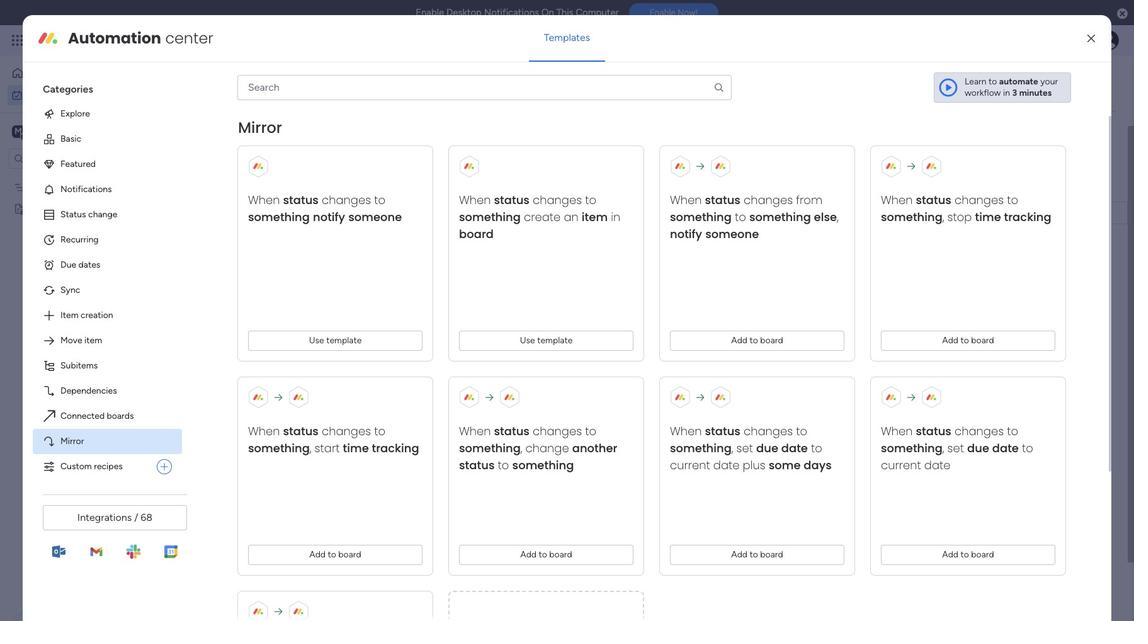 Task type: locate. For each thing, give the bounding box(es) containing it.
1 vertical spatial items
[[260, 390, 282, 401]]

connected boards
[[60, 411, 134, 421]]

1 horizontal spatial my
[[189, 73, 218, 101]]

1 vertical spatial someone
[[706, 226, 759, 242]]

now!
[[678, 8, 698, 18]]

when inside when status changes from something to something else , notify someone
[[670, 192, 702, 208]]

set
[[737, 440, 753, 456], [948, 440, 964, 456]]

integrations / 68
[[77, 511, 153, 523]]

add to board for to current date plus
[[731, 549, 783, 560]]

status inside status change option
[[60, 209, 86, 220]]

1 horizontal spatial work
[[102, 33, 124, 47]]

this for this week
[[567, 209, 582, 219]]

item inside when status changes   to something create an item in board
[[582, 209, 608, 225]]

in inside your workflow in
[[1003, 87, 1010, 98]]

to inside when status changes to something , change
[[585, 423, 597, 439]]

when
[[248, 192, 280, 208], [459, 192, 491, 208], [670, 192, 702, 208], [881, 192, 913, 208], [248, 423, 280, 439], [459, 423, 491, 439], [670, 423, 702, 439], [881, 423, 913, 439]]

board inside when status changes   to something create an item in board
[[459, 226, 494, 242]]

1 horizontal spatial someone
[[706, 226, 759, 242]]

when inside when status changes to something , stop time tracking
[[881, 192, 913, 208]]

move item option
[[33, 328, 182, 353]]

/ right later
[[243, 386, 249, 402]]

0 right later
[[252, 390, 258, 401]]

v2 overdue deadline image
[[868, 207, 878, 219]]

1 vertical spatial tracking
[[372, 440, 419, 456]]

0 vertical spatial marketing
[[30, 182, 69, 192]]

,
[[837, 209, 839, 225], [943, 209, 945, 225], [310, 440, 311, 456], [521, 440, 522, 456], [732, 440, 733, 456], [943, 440, 945, 456]]

1 vertical spatial notify
[[670, 226, 702, 242]]

week up next week / 0 items at the bottom of page
[[238, 295, 268, 311]]

workflow
[[965, 87, 1001, 98]]

0 vertical spatial notifications
[[484, 7, 539, 18]]

1 horizontal spatial tracking
[[1004, 209, 1052, 225]]

1 horizontal spatial notifications
[[484, 7, 539, 18]]

0 vertical spatial notify
[[313, 209, 345, 225]]

notifications inside option
[[60, 184, 112, 195]]

status
[[983, 182, 1009, 192], [60, 209, 86, 220]]

change inside when status changes to something , change
[[526, 440, 569, 456]]

0 inside without a date / 0 items
[[309, 435, 315, 446]]

when status changes   to something create an item in board
[[459, 192, 621, 242]]

item
[[60, 310, 78, 321]]

minutes
[[1020, 87, 1052, 98]]

tracking inside when status changes to something , start time tracking
[[372, 440, 419, 456]]

move
[[60, 335, 82, 346]]

1 due from the left
[[757, 440, 779, 456]]

date for without a date / 0 items
[[271, 431, 297, 447]]

1 use template from the left
[[309, 335, 362, 345]]

1 horizontal spatial current
[[881, 457, 921, 473]]

due dates option
[[33, 253, 182, 278]]

changes left the from
[[744, 192, 793, 208]]

my inside button
[[28, 89, 40, 100]]

on
[[542, 7, 554, 18]]

2 vertical spatial items
[[317, 435, 338, 446]]

1 horizontal spatial set
[[948, 440, 964, 456]]

0 vertical spatial someone
[[348, 209, 402, 225]]

week right next
[[240, 341, 270, 357]]

status inside when status changes to something , change
[[494, 423, 530, 439]]

1 horizontal spatial status
[[983, 182, 1009, 192]]

0 vertical spatial plan
[[71, 182, 88, 192]]

dates right due
[[78, 259, 100, 270]]

this right create
[[567, 209, 582, 219]]

to inside to current date plus
[[811, 440, 823, 456]]

1 vertical spatial plan
[[707, 208, 723, 219]]

week right an
[[584, 209, 603, 219]]

None search field
[[186, 126, 304, 146]]

1 horizontal spatial enable
[[650, 8, 676, 18]]

1 horizontal spatial marketing
[[665, 208, 705, 219]]

recurring option
[[33, 227, 182, 253]]

2 vertical spatial this
[[212, 295, 235, 311]]

1 vertical spatial status
[[60, 209, 86, 220]]

status change option
[[33, 202, 182, 227]]

1 vertical spatial item
[[582, 209, 608, 225]]

0 horizontal spatial set
[[737, 440, 753, 456]]

marketing
[[30, 182, 69, 192], [665, 208, 705, 219]]

0 vertical spatial tracking
[[1004, 209, 1052, 225]]

time inside when status changes to something , start time tracking
[[343, 440, 369, 456]]

enable left now!
[[650, 8, 676, 18]]

/
[[276, 182, 281, 198], [251, 250, 257, 266], [271, 295, 276, 311], [273, 341, 279, 357], [243, 386, 249, 402], [300, 431, 306, 447], [134, 511, 138, 523]]

None search field
[[237, 75, 732, 100]]

2 when status changes to something , set due date from the left
[[881, 423, 1019, 456]]

0 horizontal spatial when status changes to something , set due date
[[670, 423, 808, 456]]

an
[[564, 209, 579, 225]]

0 horizontal spatial tracking
[[372, 440, 419, 456]]

templates
[[544, 31, 590, 43]]

integrations
[[77, 511, 132, 523]]

when status changes from something to something else , notify someone
[[670, 192, 839, 242]]

0 vertical spatial work
[[102, 33, 124, 47]]

mirror
[[238, 117, 282, 138], [60, 436, 84, 447]]

1 vertical spatial time
[[343, 440, 369, 456]]

plan down board
[[707, 208, 723, 219]]

enable for enable now!
[[650, 8, 676, 18]]

add to board
[[731, 335, 783, 345], [942, 335, 994, 345], [309, 549, 361, 560], [520, 549, 572, 560], [731, 549, 783, 560], [942, 549, 994, 560]]

enable inside button
[[650, 8, 676, 18]]

status for status
[[983, 182, 1009, 192]]

changes
[[322, 192, 371, 208], [533, 192, 582, 208], [744, 192, 793, 208], [955, 192, 1004, 208], [322, 423, 371, 439], [533, 423, 582, 439], [744, 423, 793, 439], [955, 423, 1004, 439]]

add to board button for when status changes to something , start time tracking
[[248, 545, 423, 565]]

1 use template button from the left
[[248, 330, 423, 350]]

1 current from the left
[[670, 457, 710, 473]]

dates inside option
[[78, 259, 100, 270]]

1 vertical spatial dates
[[78, 259, 100, 270]]

1 horizontal spatial change
[[526, 440, 569, 456]]

item right an
[[582, 209, 608, 225]]

automation
[[68, 28, 161, 48]]

integrations / 68 button
[[43, 505, 187, 530]]

0 vertical spatial week
[[584, 209, 603, 219]]

plan
[[71, 182, 88, 192], [707, 208, 723, 219]]

/ left 68
[[134, 511, 138, 523]]

change down notifications option
[[88, 209, 117, 220]]

1 horizontal spatial dates
[[240, 182, 273, 198]]

to current date
[[881, 440, 1034, 473]]

in right this week
[[611, 209, 621, 225]]

1 template from the left
[[326, 335, 362, 345]]

automation  center image
[[38, 28, 58, 48]]

0 vertical spatial in
[[1003, 87, 1010, 98]]

notifications up the status change
[[60, 184, 112, 195]]

something inside when status changes to something , start time tracking
[[248, 440, 310, 456]]

add
[[731, 335, 748, 345], [942, 335, 959, 345], [309, 549, 326, 560], [520, 549, 537, 560], [731, 549, 748, 560], [942, 549, 959, 560]]

notify inside when status changes   to something notify someone
[[313, 209, 345, 225]]

/ right next
[[273, 341, 279, 357]]

, inside when status changes to something , change
[[521, 440, 522, 456]]

work inside my work button
[[42, 89, 61, 100]]

/ inside button
[[134, 511, 138, 523]]

changes up an
[[533, 192, 582, 208]]

subitems
[[60, 360, 98, 371]]

date
[[271, 431, 297, 447], [782, 440, 808, 456], [993, 440, 1019, 456], [714, 457, 740, 473], [925, 457, 951, 473]]

nov
[[896, 208, 912, 218]]

date inside to current date
[[925, 457, 951, 473]]

2 horizontal spatial item
[[582, 209, 608, 225]]

0 horizontal spatial marketing plan
[[30, 182, 88, 192]]

time left on
[[975, 209, 1001, 225]]

2 template from the left
[[537, 335, 573, 345]]

current
[[670, 457, 710, 473], [881, 457, 921, 473]]

time right start
[[343, 440, 369, 456]]

0 horizontal spatial mirror
[[60, 436, 84, 447]]

2 vertical spatial item
[[84, 335, 102, 346]]

changes up to current date
[[955, 423, 1004, 439]]

item inside the past dates / 1 item
[[290, 186, 308, 197]]

1
[[284, 186, 288, 197]]

1 vertical spatial 0
[[252, 390, 258, 401]]

notifications left 'on' in the left of the page
[[484, 7, 539, 18]]

when status changes to something , start time tracking
[[248, 423, 419, 456]]

0 vertical spatial mirror
[[238, 117, 282, 138]]

board
[[710, 182, 733, 192]]

to inside when status changes   to something notify someone
[[374, 192, 386, 208]]

0 horizontal spatial dates
[[78, 259, 100, 270]]

option
[[0, 176, 161, 178]]

work
[[102, 33, 124, 47], [42, 89, 61, 100]]

use for item
[[520, 335, 535, 345]]

1 vertical spatial week
[[238, 295, 268, 311]]

0 vertical spatial item
[[290, 186, 308, 197]]

items inside later / 0 items
[[260, 390, 282, 401]]

0 vertical spatial 0
[[282, 345, 287, 355]]

1 horizontal spatial time
[[975, 209, 1001, 225]]

1 horizontal spatial in
[[1003, 87, 1010, 98]]

0 vertical spatial change
[[88, 209, 117, 220]]

date for to current date
[[925, 457, 951, 473]]

changes inside when status changes to something , start time tracking
[[322, 423, 371, 439]]

1 vertical spatial this
[[567, 209, 582, 219]]

0 horizontal spatial notify
[[313, 209, 345, 225]]

0 horizontal spatial work
[[42, 89, 61, 100]]

to
[[989, 76, 997, 87], [374, 192, 386, 208], [585, 192, 597, 208], [1007, 192, 1019, 208], [735, 209, 746, 225], [750, 335, 758, 345], [961, 335, 969, 345], [374, 423, 386, 439], [585, 423, 597, 439], [796, 423, 808, 439], [1007, 423, 1019, 439], [811, 440, 823, 456], [1022, 440, 1034, 456], [498, 457, 509, 473], [328, 549, 336, 560], [539, 549, 547, 560], [750, 549, 758, 560], [961, 549, 969, 560]]

week for this week
[[584, 209, 603, 219]]

marketing inside list box
[[30, 182, 69, 192]]

plan down the featured
[[71, 182, 88, 192]]

2 horizontal spatial items
[[317, 435, 338, 446]]

0 horizontal spatial current
[[670, 457, 710, 473]]

1 horizontal spatial marketing plan
[[665, 208, 723, 219]]

1 vertical spatial notifications
[[60, 184, 112, 195]]

0 vertical spatial status
[[983, 182, 1009, 192]]

tracking for when status changes to something , stop time tracking
[[1004, 209, 1052, 225]]

today
[[212, 250, 248, 266]]

enable for enable desktop notifications on this computer
[[416, 7, 444, 18]]

time inside when status changes to something , stop time tracking
[[975, 209, 1001, 225]]

1 vertical spatial in
[[611, 209, 621, 225]]

2 use template button from the left
[[459, 330, 634, 350]]

nov 9
[[896, 208, 918, 218]]

to inside when status changes from something to something else , notify someone
[[735, 209, 746, 225]]

tracking
[[1004, 209, 1052, 225], [372, 440, 419, 456]]

start
[[315, 440, 340, 456]]

connected
[[60, 411, 105, 421]]

add for to
[[520, 549, 537, 560]]

1 vertical spatial change
[[526, 440, 569, 456]]

in left 3
[[1003, 87, 1010, 98]]

current for to current date plus
[[670, 457, 710, 473]]

use template for item
[[520, 335, 573, 345]]

current inside to current date plus
[[670, 457, 710, 473]]

use template
[[309, 335, 362, 345], [520, 335, 573, 345]]

your workflow in
[[965, 76, 1058, 98]]

0 horizontal spatial use template
[[309, 335, 362, 345]]

template for item
[[537, 335, 573, 345]]

my left categories
[[28, 89, 40, 100]]

0 horizontal spatial enable
[[416, 7, 444, 18]]

0 vertical spatial this
[[556, 7, 574, 18]]

1 vertical spatial mirror
[[60, 436, 84, 447]]

0 horizontal spatial marketing
[[30, 182, 69, 192]]

list box containing marketing plan
[[0, 174, 161, 389]]

board
[[459, 226, 494, 242], [760, 335, 783, 345], [971, 335, 994, 345], [338, 549, 361, 560], [549, 549, 572, 560], [760, 549, 783, 560], [971, 549, 994, 560]]

explore option
[[33, 101, 182, 127]]

1 vertical spatial marketing plan
[[665, 208, 723, 219]]

customize button
[[402, 126, 469, 146]]

something inside when status changes to something , stop time tracking
[[881, 209, 943, 225]]

work right monday on the left top
[[102, 33, 124, 47]]

sync option
[[33, 278, 182, 303]]

2 vertical spatial week
[[240, 341, 270, 357]]

use
[[309, 335, 324, 345], [520, 335, 535, 345]]

m
[[15, 126, 22, 136]]

this up next
[[212, 295, 235, 311]]

marketing plan down board
[[665, 208, 723, 219]]

1 vertical spatial marketing
[[665, 208, 705, 219]]

work up explore
[[42, 89, 61, 100]]

0 horizontal spatial plan
[[71, 182, 88, 192]]

0 horizontal spatial use template button
[[248, 330, 423, 350]]

dapulse close image
[[1117, 8, 1128, 20]]

2 use from the left
[[520, 335, 535, 345]]

marketing plan up notes
[[30, 182, 88, 192]]

0 horizontal spatial notifications
[[60, 184, 112, 195]]

0 horizontal spatial time
[[343, 440, 369, 456]]

1 horizontal spatial template
[[537, 335, 573, 345]]

dates
[[240, 182, 273, 198], [78, 259, 100, 270]]

0 vertical spatial time
[[975, 209, 1001, 225]]

status up working on it
[[983, 182, 1009, 192]]

0
[[282, 345, 287, 355], [252, 390, 258, 401], [309, 435, 315, 446]]

another
[[572, 440, 618, 456]]

tracking for when status changes to something , start time tracking
[[372, 440, 419, 456]]

custom recipes
[[60, 461, 123, 472]]

0 up later / 0 items
[[282, 345, 287, 355]]

date inside to current date plus
[[714, 457, 740, 473]]

when status changes to something , change
[[459, 423, 597, 456]]

0 vertical spatial dates
[[240, 182, 273, 198]]

2 vertical spatial 0
[[309, 435, 315, 446]]

list box
[[0, 174, 161, 389]]

item creation option
[[33, 303, 182, 328]]

0 horizontal spatial use
[[309, 335, 324, 345]]

changes up start
[[322, 423, 371, 439]]

someone inside when status changes from something to something else , notify someone
[[706, 226, 759, 242]]

dependencies option
[[33, 378, 182, 404]]

0 horizontal spatial 0
[[252, 390, 258, 401]]

1 vertical spatial work
[[42, 89, 61, 100]]

1 horizontal spatial use template
[[520, 335, 573, 345]]

use template button for someone
[[248, 330, 423, 350]]

2 horizontal spatial 0
[[309, 435, 315, 446]]

someone inside when status changes   to something notify someone
[[348, 209, 402, 225]]

when status changes to something , stop time tracking
[[881, 192, 1052, 225]]

0 horizontal spatial item
[[84, 335, 102, 346]]

mirror down work
[[238, 117, 282, 138]]

sync
[[60, 285, 80, 295]]

1 horizontal spatial use
[[520, 335, 535, 345]]

1 horizontal spatial notify
[[670, 226, 702, 242]]

0 left start
[[309, 435, 315, 446]]

monday work management
[[56, 33, 196, 47]]

marketing plan
[[30, 182, 88, 192], [665, 208, 723, 219]]

changes up another status
[[533, 423, 582, 439]]

0 vertical spatial marketing plan
[[30, 182, 88, 192]]

days
[[804, 457, 832, 473]]

my
[[189, 73, 218, 101], [28, 89, 40, 100]]

changes up working
[[955, 192, 1004, 208]]

add to board for to
[[520, 549, 572, 560]]

0 horizontal spatial someone
[[348, 209, 402, 225]]

add to board button
[[670, 330, 845, 350], [881, 330, 1056, 350], [248, 545, 423, 565], [459, 545, 634, 565], [670, 545, 845, 565], [881, 545, 1056, 565]]

status inside when status changes from something to something else , notify someone
[[705, 192, 741, 208]]

1 horizontal spatial due
[[968, 440, 990, 456]]

0 horizontal spatial status
[[60, 209, 86, 220]]

1 horizontal spatial mirror
[[238, 117, 282, 138]]

when inside when status changes to something , change
[[459, 423, 491, 439]]

plan inside list box
[[71, 182, 88, 192]]

workspace image
[[12, 124, 25, 138]]

0 horizontal spatial change
[[88, 209, 117, 220]]

0 horizontal spatial template
[[326, 335, 362, 345]]

enable
[[416, 7, 444, 18], [650, 8, 676, 18]]

enable left the desktop
[[416, 7, 444, 18]]

changes right 1
[[322, 192, 371, 208]]

0 horizontal spatial due
[[757, 440, 779, 456]]

else
[[814, 209, 837, 225]]

item right move on the left
[[84, 335, 102, 346]]

date for to current date plus
[[714, 457, 740, 473]]

status for status change
[[60, 209, 86, 220]]

this right 'on' in the left of the page
[[556, 7, 574, 18]]

status up recurring
[[60, 209, 86, 220]]

dates for past
[[240, 182, 273, 198]]

1 horizontal spatial items
[[289, 345, 311, 355]]

Search for a column type search field
[[237, 75, 732, 100]]

status inside when status changes   to something create an item in board
[[494, 192, 530, 208]]

0 horizontal spatial my
[[28, 89, 40, 100]]

notify
[[313, 209, 345, 225], [670, 226, 702, 242]]

use for someone
[[309, 335, 324, 345]]

current inside to current date
[[881, 457, 921, 473]]

to inside to current date
[[1022, 440, 1034, 456]]

item right 1
[[290, 186, 308, 197]]

1 horizontal spatial when status changes to something , set due date
[[881, 423, 1019, 456]]

items
[[289, 345, 311, 355], [260, 390, 282, 401], [317, 435, 338, 446]]

2 current from the left
[[881, 457, 921, 473]]

template
[[326, 335, 362, 345], [537, 335, 573, 345]]

explore
[[60, 108, 90, 119]]

tracking inside when status changes to something , stop time tracking
[[1004, 209, 1052, 225]]

current for to current date
[[881, 457, 921, 473]]

1 horizontal spatial item
[[290, 186, 308, 197]]

dates left 1
[[240, 182, 273, 198]]

some
[[769, 457, 801, 473]]

0 horizontal spatial in
[[611, 209, 621, 225]]

0 horizontal spatial items
[[260, 390, 282, 401]]

0 vertical spatial items
[[289, 345, 311, 355]]

1 use from the left
[[309, 335, 324, 345]]

2 set from the left
[[948, 440, 964, 456]]

1 horizontal spatial use template button
[[459, 330, 634, 350]]

2 use template from the left
[[520, 335, 573, 345]]

this
[[556, 7, 574, 18], [567, 209, 582, 219], [212, 295, 235, 311]]

workspace selection element
[[12, 124, 105, 140]]

my left work
[[189, 73, 218, 101]]

change up the to something
[[526, 440, 569, 456]]

mirror up custom
[[60, 436, 84, 447]]

basic option
[[33, 127, 182, 152]]

Search in workspace field
[[26, 151, 105, 166]]

/ left start
[[300, 431, 306, 447]]

1 horizontal spatial 0
[[282, 345, 287, 355]]



Task type: describe. For each thing, give the bounding box(es) containing it.
this week /
[[212, 295, 279, 311]]

item creation
[[60, 310, 113, 321]]

week for next week / 0 items
[[240, 341, 270, 357]]

recurring
[[60, 234, 99, 245]]

it
[[1016, 208, 1022, 219]]

, inside when status changes from something to something else , notify someone
[[837, 209, 839, 225]]

add for to current date
[[942, 549, 959, 560]]

template for someone
[[326, 335, 362, 345]]

/ left 1
[[276, 182, 281, 198]]

management
[[127, 33, 196, 47]]

categories
[[43, 83, 93, 95]]

when inside when status changes to something , start time tracking
[[248, 423, 280, 439]]

change inside status change option
[[88, 209, 117, 220]]

subitems option
[[33, 353, 182, 378]]

add to board for to current date
[[942, 549, 994, 560]]

from
[[796, 192, 823, 208]]

customize
[[422, 130, 464, 141]]

my for my work
[[28, 89, 40, 100]]

stop
[[948, 209, 972, 225]]

working
[[969, 208, 1002, 219]]

automation center
[[68, 28, 213, 48]]

marketing plan inside list box
[[30, 182, 88, 192]]

dates for due
[[78, 259, 100, 270]]

see plans image
[[209, 33, 220, 48]]

some days
[[769, 457, 832, 473]]

status inside when status changes to something , stop time tracking
[[916, 192, 952, 208]]

monday
[[56, 33, 99, 47]]

1 set from the left
[[737, 440, 753, 456]]

work for my
[[42, 89, 61, 100]]

workspace
[[53, 125, 103, 137]]

week for this week /
[[238, 295, 268, 311]]

move item
[[60, 335, 102, 346]]

next week / 0 items
[[212, 341, 311, 357]]

desktop
[[447, 7, 482, 18]]

work for monday
[[102, 33, 124, 47]]

items inside next week / 0 items
[[289, 345, 311, 355]]

something inside when status changes to something , change
[[459, 440, 521, 456]]

my work button
[[8, 85, 135, 105]]

featured
[[60, 159, 96, 169]]

status inside when status changes to something , start time tracking
[[283, 423, 319, 439]]

, inside when status changes to something , stop time tracking
[[943, 209, 945, 225]]

to something
[[495, 457, 574, 473]]

changes inside when status changes   to something create an item in board
[[533, 192, 582, 208]]

changes inside when status changes from something to something else , notify someone
[[744, 192, 793, 208]]

add for to current date plus
[[731, 549, 748, 560]]

use template button for item
[[459, 330, 634, 350]]

to inside when status changes to something , stop time tracking
[[1007, 192, 1019, 208]]

this for this week /
[[212, 295, 235, 311]]

0 inside next week / 0 items
[[282, 345, 287, 355]]

dependencies
[[60, 385, 117, 396]]

1 horizontal spatial plan
[[707, 208, 723, 219]]

computer
[[576, 7, 619, 18]]

status inside when status changes   to something notify someone
[[283, 192, 319, 208]]

without
[[212, 431, 257, 447]]

a
[[260, 431, 268, 447]]

select product image
[[11, 34, 24, 47]]

/ right "today"
[[251, 250, 257, 266]]

past
[[212, 182, 237, 198]]

categories heading
[[33, 72, 182, 101]]

3
[[1013, 87, 1017, 98]]

status inside another status
[[459, 457, 495, 473]]

later / 0 items
[[212, 386, 282, 402]]

basic
[[60, 133, 81, 144]]

notifications option
[[33, 177, 182, 202]]

use template for someone
[[309, 335, 362, 345]]

enable now!
[[650, 8, 698, 18]]

to inside when status changes to something , start time tracking
[[374, 423, 386, 439]]

your
[[1041, 76, 1058, 87]]

when inside when status changes   to something create an item in board
[[459, 192, 491, 208]]

learn to automate
[[965, 76, 1039, 87]]

enable now! button
[[629, 3, 719, 22]]

later
[[212, 386, 241, 402]]

my for my work
[[189, 73, 218, 101]]

search image
[[714, 82, 725, 93]]

without a date / 0 items
[[212, 431, 338, 447]]

68
[[141, 511, 153, 523]]

add to board button for to current date plus
[[670, 545, 845, 565]]

past dates / 1 item
[[212, 182, 308, 198]]

add to board button for to
[[459, 545, 634, 565]]

2 due from the left
[[968, 440, 990, 456]]

notes
[[30, 203, 54, 214]]

mirror inside option
[[60, 436, 84, 447]]

creation
[[81, 310, 113, 321]]

marketing plan link
[[663, 202, 780, 225]]

boards
[[107, 411, 134, 421]]

9
[[914, 208, 918, 218]]

something inside when status changes   to something create an item in board
[[459, 209, 521, 225]]

due
[[60, 259, 76, 270]]

to inside when status changes   to something create an item in board
[[585, 192, 597, 208]]

when status changes   to something notify someone
[[248, 192, 402, 225]]

mirror option
[[33, 429, 182, 454]]

items inside without a date / 0 items
[[317, 435, 338, 446]]

another status
[[459, 440, 618, 473]]

1 when status changes to something , set due date from the left
[[670, 423, 808, 456]]

add for when status changes to something , start time tracking
[[309, 549, 326, 560]]

item inside option
[[84, 335, 102, 346]]

recipes
[[94, 461, 123, 472]]

/ up next week / 0 items at the bottom of page
[[271, 295, 276, 311]]

0 inside later / 0 items
[[252, 390, 258, 401]]

, inside when status changes to something , start time tracking
[[310, 440, 311, 456]]

3 minutes
[[1013, 87, 1052, 98]]

featured option
[[33, 152, 182, 177]]

changes inside when status changes to something , change
[[533, 423, 582, 439]]

today /
[[212, 250, 260, 266]]

changes up to current date plus
[[744, 423, 793, 439]]

enable desktop notifications on this computer
[[416, 7, 619, 18]]

lottie animation image
[[0, 494, 161, 621]]

due dates
[[60, 259, 100, 270]]

this week
[[567, 209, 603, 219]]

working on it
[[969, 208, 1022, 219]]

connected boards option
[[33, 404, 182, 429]]

something inside when status changes   to something notify someone
[[248, 209, 310, 225]]

my work
[[28, 89, 61, 100]]

Filter dashboard by text search field
[[186, 126, 304, 146]]

group
[[587, 182, 611, 192]]

kendall parks image
[[1099, 30, 1119, 50]]

custom
[[60, 461, 92, 472]]

plus
[[743, 457, 766, 473]]

to current date plus
[[670, 440, 823, 473]]

changes inside when status changes   to something notify someone
[[322, 192, 371, 208]]

time for , stop
[[975, 209, 1001, 225]]

status change
[[60, 209, 117, 220]]

center
[[165, 28, 213, 48]]

main
[[29, 125, 51, 137]]

home image
[[11, 67, 24, 79]]

create
[[524, 209, 561, 225]]

custom recipes option
[[33, 454, 152, 479]]

categories list box
[[33, 72, 192, 479]]

add to board button for to current date
[[881, 545, 1056, 565]]

when inside when status changes   to something notify someone
[[248, 192, 280, 208]]

automate
[[1000, 76, 1039, 87]]

learn
[[965, 76, 987, 87]]

my work
[[189, 73, 273, 101]]

in inside when status changes   to something create an item in board
[[611, 209, 621, 225]]

main workspace
[[29, 125, 103, 137]]

private board image
[[13, 203, 25, 214]]

changes inside when status changes to something , stop time tracking
[[955, 192, 1004, 208]]

lottie animation element
[[0, 494, 161, 621]]

time for , start
[[343, 440, 369, 456]]

next
[[212, 341, 237, 357]]

on
[[1004, 208, 1014, 219]]

templates button
[[529, 23, 605, 53]]

notify inside when status changes from something to something else , notify someone
[[670, 226, 702, 242]]

add to board for when status changes to something , start time tracking
[[309, 549, 361, 560]]



Task type: vqa. For each thing, say whether or not it's contained in the screenshot.
TO inside 'When status changes   to something create an item in board'
yes



